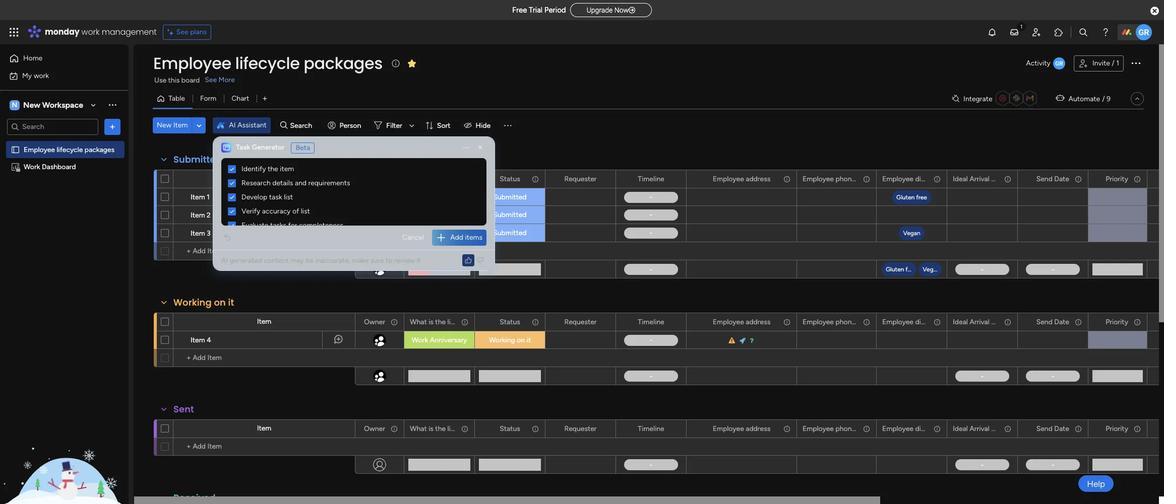 Task type: describe. For each thing, give the bounding box(es) containing it.
column information image for third the status field from the bottom
[[531, 175, 540, 183]]

item 3
[[191, 229, 211, 238]]

ai assistant button
[[213, 117, 271, 134]]

1 image
[[1017, 21, 1026, 32]]

verify
[[242, 207, 260, 216]]

requester for second requester field from the bottom
[[564, 318, 597, 327]]

0 vertical spatial gluten
[[897, 194, 915, 201]]

anniversary
[[430, 336, 467, 345]]

item 1
[[191, 193, 210, 202]]

dapulse integrations image
[[952, 95, 960, 103]]

automate
[[1069, 95, 1100, 103]]

free
[[512, 6, 527, 15]]

upgrade now link
[[570, 3, 652, 17]]

4
[[207, 336, 211, 345]]

add items
[[450, 233, 483, 242]]

3 employee address from the top
[[713, 425, 771, 433]]

3 employee phone number from the top
[[803, 425, 882, 433]]

on inside field
[[214, 297, 226, 309]]

timeline field for submitted
[[636, 174, 667, 185]]

rocket image
[[740, 338, 747, 344]]

see inside 'see plans' button
[[176, 28, 188, 36]]

table
[[168, 94, 185, 103]]

1 arrival from the top
[[970, 175, 990, 183]]

/ for 9
[[1102, 95, 1105, 103]]

0 vertical spatial lifecycle
[[235, 52, 300, 75]]

form button
[[193, 91, 224, 107]]

activity button
[[1022, 55, 1070, 72]]

free trial period
[[512, 6, 566, 15]]

2 horizontal spatial it
[[527, 336, 531, 345]]

2 vertical spatial the
[[435, 425, 446, 433]]

arrow down image
[[406, 120, 418, 132]]

public board image
[[11, 145, 20, 155]]

2 life from the top
[[448, 425, 457, 433]]

2 send date field from the top
[[1034, 317, 1072, 328]]

help button
[[1079, 476, 1114, 493]]

3 requester field from the top
[[562, 424, 599, 435]]

send date for 3rd send date field from the top of the page
[[1037, 425, 1070, 433]]

hide button
[[460, 117, 497, 134]]

1 horizontal spatial it
[[417, 256, 421, 265]]

status for third the status field from the bottom
[[500, 175, 520, 183]]

employee dietary restriction for 3rd employee dietary restriction field from the bottom
[[882, 175, 972, 183]]

1 vertical spatial the
[[435, 318, 446, 327]]

work dashboard
[[24, 163, 76, 171]]

research
[[242, 179, 271, 188]]

number for second employee phone number field from the top of the page
[[858, 318, 882, 327]]

item 2
[[191, 211, 211, 220]]

invite members image
[[1032, 27, 1042, 37]]

1 address from the top
[[746, 175, 771, 183]]

Working on it field
[[171, 297, 237, 310]]

may
[[291, 256, 304, 265]]

0 horizontal spatial employee lifecycle packages
[[24, 145, 114, 154]]

illness
[[441, 229, 460, 238]]

Research details and requirements field
[[239, 177, 482, 190]]

work for work dashboard
[[24, 163, 40, 171]]

it inside field
[[228, 297, 234, 309]]

packages inside 'list box'
[[85, 145, 114, 154]]

sort button
[[421, 117, 457, 134]]

item
[[280, 165, 294, 173]]

column information image for 2nd the status field from the bottom
[[531, 318, 540, 327]]

2 restriction from the top
[[939, 318, 972, 327]]

1 owner field from the top
[[362, 317, 388, 328]]

see more link
[[204, 75, 236, 85]]

verify accuracy of list
[[242, 207, 310, 216]]

integrate
[[964, 95, 993, 103]]

requester for 3rd requester field from the bottom
[[564, 175, 597, 183]]

help
[[1087, 479, 1105, 489]]

column information image for second employee dietary restriction field from the top of the page
[[933, 318, 941, 327]]

column information image for 3rd send date field from the top of the page
[[1075, 425, 1083, 433]]

generator
[[252, 143, 285, 152]]

form
[[200, 94, 216, 103]]

and
[[295, 179, 307, 188]]

1 status field from the top
[[497, 174, 523, 185]]

select product image
[[9, 27, 19, 37]]

3 status field from the top
[[497, 424, 523, 435]]

apps image
[[1054, 27, 1064, 37]]

phone for column information icon associated with 1st employee phone number field
[[836, 175, 856, 183]]

column information image for second employee phone number field from the top of the page
[[863, 318, 871, 327]]

1 is from the top
[[429, 318, 434, 327]]

review
[[394, 256, 415, 265]]

timeline field for sent
[[636, 424, 667, 435]]

1 what is the life event? field from the top
[[407, 317, 480, 328]]

1 horizontal spatial on
[[517, 336, 525, 345]]

0 vertical spatial menu image
[[503, 121, 513, 131]]

ai assistant
[[229, 121, 267, 130]]

private dashboard image
[[11, 162, 20, 172]]

phone for second employee phone number field from the top of the page column information icon
[[836, 318, 856, 327]]

ai for ai assistant
[[229, 121, 236, 130]]

item 4
[[191, 336, 211, 345]]

add items button
[[432, 230, 487, 246]]

new item
[[157, 121, 188, 130]]

1 horizontal spatial list
[[301, 207, 310, 216]]

2 priority from the top
[[1106, 318, 1129, 327]]

2 employee address field from the top
[[710, 317, 773, 328]]

collapse board header image
[[1134, 95, 1142, 103]]

new for new workspace
[[23, 100, 40, 110]]

work for my
[[34, 71, 49, 80]]

n
[[12, 101, 17, 109]]

employee inside 'list box'
[[24, 145, 55, 154]]

lottie animation element
[[0, 403, 129, 505]]

1 vertical spatial gluten free
[[886, 266, 917, 273]]

dietary for second employee dietary restriction field from the top of the page
[[915, 318, 937, 327]]

be
[[306, 256, 314, 265]]

9
[[1107, 95, 1111, 103]]

2 ideal arrival date field from the top
[[951, 317, 1006, 328]]

0 vertical spatial gluten free
[[897, 194, 927, 201]]

1 priority from the top
[[1106, 175, 1129, 183]]

requester for third requester field from the top of the page
[[564, 425, 597, 433]]

what is the life event? for first what is the life event? field from the top of the page
[[410, 318, 480, 327]]

warning image
[[729, 338, 736, 344]]

add view image
[[263, 95, 267, 103]]

automate / 9
[[1069, 95, 1111, 103]]

working inside field
[[173, 297, 212, 309]]

3 employee phone number field from the top
[[800, 424, 882, 435]]

beta
[[296, 143, 310, 152]]

timeline for sent
[[638, 425, 664, 433]]

add
[[450, 233, 463, 242]]

develop task list
[[242, 193, 293, 202]]

content
[[264, 256, 289, 265]]

timeline for submitted
[[638, 175, 664, 183]]

monday
[[45, 26, 79, 38]]

1 ideal arrival date from the top
[[953, 175, 1006, 183]]

submitted inside field
[[173, 153, 222, 166]]

2 employee phone number field from the top
[[800, 317, 882, 328]]

send for first send date field
[[1037, 175, 1053, 183]]

upgrade
[[587, 6, 613, 14]]

3
[[207, 229, 211, 238]]

1 vertical spatial working on it
[[489, 336, 531, 345]]

activity
[[1026, 59, 1051, 68]]

task
[[236, 143, 250, 152]]

new for new item
[[157, 121, 172, 130]]

of
[[292, 207, 299, 216]]

task
[[269, 193, 282, 202]]

3 ideal arrival date from the top
[[953, 425, 1006, 433]]

invite
[[1093, 59, 1110, 68]]

1 horizontal spatial employee lifecycle packages
[[153, 52, 383, 75]]

upgrade now
[[587, 6, 629, 14]]

invite / 1
[[1093, 59, 1119, 68]]

new item button
[[153, 117, 192, 134]]

home button
[[6, 50, 108, 67]]

make
[[352, 256, 369, 265]]

1 vertical spatial gluten
[[886, 266, 904, 273]]

management
[[102, 26, 157, 38]]

greg robinson image
[[1136, 24, 1152, 40]]

invite / 1 button
[[1074, 55, 1124, 72]]

items
[[465, 233, 483, 242]]

Search field
[[288, 119, 318, 133]]

work for work anniversary
[[412, 336, 428, 345]]

1 vertical spatial vegan
[[923, 266, 940, 273]]

status for 2nd the status field from the bottom
[[500, 318, 520, 327]]

research details and requirements
[[242, 179, 350, 188]]

work for monday
[[81, 26, 100, 38]]

dapulse close image
[[1151, 6, 1159, 16]]

3 ideal from the top
[[953, 425, 968, 433]]

chart
[[232, 94, 249, 103]]

workspace options image
[[107, 100, 117, 110]]

list box containing employee lifecycle packages
[[0, 139, 129, 312]]

3 priority field from the top
[[1103, 424, 1131, 435]]

2 event? from the top
[[459, 425, 480, 433]]

send for second send date field from the bottom of the page
[[1037, 318, 1053, 327]]

chart button
[[224, 91, 257, 107]]

2 priority field from the top
[[1103, 317, 1131, 328]]

see plans button
[[163, 25, 211, 40]]

accuracy
[[262, 207, 291, 216]]

task generator
[[236, 143, 285, 152]]

identify
[[242, 165, 266, 173]]

employee phone number for second employee phone number field from the top of the page column information icon
[[803, 318, 882, 327]]

ai generated content may be inaccurate, make sure to review it
[[221, 256, 421, 265]]

1 employee phone number field from the top
[[800, 174, 882, 185]]

filter button
[[370, 117, 418, 134]]

1 ideal from the top
[[953, 175, 968, 183]]

v2 search image
[[280, 120, 288, 131]]

column information image for 2nd owner field from the bottom
[[390, 318, 398, 327]]

ai for ai generated content may be inaccurate, make sure to review it
[[221, 256, 228, 265]]

dapulse rightstroke image
[[629, 7, 635, 14]]

1 vertical spatial menu image
[[462, 144, 470, 152]]

show board description image
[[390, 58, 402, 69]]

3 arrival from the top
[[970, 425, 990, 433]]

workspace
[[42, 100, 83, 110]]



Task type: vqa. For each thing, say whether or not it's contained in the screenshot.
bottommost Ideal
yes



Task type: locate. For each thing, give the bounding box(es) containing it.
1 employee phone number from the top
[[803, 175, 882, 183]]

0 vertical spatial new
[[23, 100, 40, 110]]

new workspace
[[23, 100, 83, 110]]

see left 'plans'
[[176, 28, 188, 36]]

1 life from the top
[[448, 318, 457, 327]]

identify the item
[[242, 165, 294, 173]]

2 vertical spatial requester
[[564, 425, 597, 433]]

Submitted field
[[171, 153, 224, 166]]

0 horizontal spatial see
[[176, 28, 188, 36]]

2 owner from the top
[[364, 425, 385, 433]]

person button
[[323, 117, 367, 134]]

0 vertical spatial employee lifecycle packages
[[153, 52, 383, 75]]

requester
[[564, 175, 597, 183], [564, 318, 597, 327], [564, 425, 597, 433]]

1 vertical spatial ideal
[[953, 318, 968, 327]]

None field
[[239, 219, 482, 232], [171, 492, 218, 505], [239, 219, 482, 232], [171, 492, 218, 505]]

3 timeline field from the top
[[636, 424, 667, 435]]

details
[[272, 179, 293, 188]]

/
[[1112, 59, 1115, 68], [1102, 95, 1105, 103]]

column information image for 1st employee phone number field
[[863, 175, 871, 183]]

0 vertical spatial what is the life event?
[[410, 318, 480, 327]]

0 vertical spatial what
[[410, 318, 427, 327]]

1 horizontal spatial /
[[1112, 59, 1115, 68]]

task generator image
[[221, 143, 231, 153]]

question image
[[750, 338, 755, 344]]

1 vertical spatial it
[[228, 297, 234, 309]]

option
[[0, 141, 129, 143]]

2 what is the life event? from the top
[[410, 425, 480, 433]]

1 horizontal spatial ai
[[229, 121, 236, 130]]

generated
[[230, 256, 262, 265]]

0 vertical spatial number
[[858, 175, 882, 183]]

1 vertical spatial list
[[301, 207, 310, 216]]

2 timeline from the top
[[638, 318, 664, 327]]

employee
[[153, 52, 231, 75], [24, 145, 55, 154], [713, 175, 744, 183], [803, 175, 834, 183], [882, 175, 914, 183], [713, 318, 744, 327], [803, 318, 834, 327], [882, 318, 914, 327], [713, 425, 744, 433], [803, 425, 834, 433], [882, 425, 914, 433]]

3 restriction from the top
[[939, 425, 972, 433]]

2 timeline field from the top
[[636, 317, 667, 328]]

workspace image
[[10, 100, 20, 111]]

2 vertical spatial status
[[500, 425, 520, 433]]

cancel button
[[398, 230, 428, 246]]

person
[[340, 121, 361, 130]]

family illness
[[419, 229, 460, 238]]

employee phone number
[[803, 175, 882, 183], [803, 318, 882, 327], [803, 425, 882, 433]]

lottie animation image
[[0, 403, 129, 505]]

1 requester from the top
[[564, 175, 597, 183]]

3 priority from the top
[[1106, 425, 1129, 433]]

2 vertical spatial status field
[[497, 424, 523, 435]]

0 horizontal spatial lifecycle
[[57, 145, 83, 154]]

working
[[173, 297, 212, 309], [489, 336, 515, 345]]

address
[[746, 175, 771, 183], [746, 318, 771, 327], [746, 425, 771, 433]]

work
[[81, 26, 100, 38], [34, 71, 49, 80]]

1 employee address field from the top
[[710, 174, 773, 185]]

number for 1st employee phone number field
[[858, 175, 882, 183]]

cancel
[[402, 233, 424, 242]]

0 vertical spatial ai
[[229, 121, 236, 130]]

0 horizontal spatial new
[[23, 100, 40, 110]]

ai left generated
[[221, 256, 228, 265]]

1 horizontal spatial see
[[205, 76, 217, 84]]

list
[[284, 193, 293, 202], [301, 207, 310, 216]]

now
[[615, 6, 629, 14]]

0 vertical spatial vegan
[[903, 230, 921, 237]]

edit prompt and retry image
[[223, 233, 231, 241]]

unsatisfied with the results image
[[477, 257, 485, 265]]

menu image right the 'hide'
[[503, 121, 513, 131]]

1 horizontal spatial packages
[[304, 52, 383, 75]]

autopilot image
[[1056, 92, 1065, 105]]

0 vertical spatial work
[[81, 26, 100, 38]]

1 horizontal spatial working on it
[[489, 336, 531, 345]]

1 vertical spatial phone
[[836, 318, 856, 327]]

0 vertical spatial priority field
[[1103, 174, 1131, 185]]

ai right ai logo
[[229, 121, 236, 130]]

item inside button
[[173, 121, 188, 130]]

list right of
[[301, 207, 310, 216]]

Sent field
[[171, 403, 197, 417]]

develop
[[242, 193, 267, 202]]

2 + add item text field from the top
[[179, 441, 350, 453]]

new
[[23, 100, 40, 110], [157, 121, 172, 130]]

angle down image
[[197, 122, 202, 129]]

0 vertical spatial priority
[[1106, 175, 1129, 183]]

1 vertical spatial event?
[[459, 425, 480, 433]]

1 what is the life event? from the top
[[410, 318, 480, 327]]

dietary for 3rd employee dietary restriction field from the bottom
[[915, 175, 937, 183]]

1 requester field from the top
[[562, 174, 599, 185]]

1 vertical spatial priority field
[[1103, 317, 1131, 328]]

lifecycle up dashboard
[[57, 145, 83, 154]]

0 vertical spatial employee address field
[[710, 174, 773, 185]]

0 vertical spatial packages
[[304, 52, 383, 75]]

requirements
[[308, 179, 350, 188]]

1 vertical spatial requester
[[564, 318, 597, 327]]

see plans
[[176, 28, 207, 36]]

0 vertical spatial employee dietary restriction
[[882, 175, 972, 183]]

2 vertical spatial ideal
[[953, 425, 968, 433]]

Owner field
[[362, 317, 388, 328], [362, 424, 388, 435]]

send for 3rd send date field from the top of the page
[[1037, 425, 1053, 433]]

what is the life event? for first what is the life event? field from the bottom
[[410, 425, 480, 433]]

1 vertical spatial dietary
[[915, 318, 937, 327]]

1 vertical spatial priority
[[1106, 318, 1129, 327]]

on
[[214, 297, 226, 309], [517, 336, 525, 345]]

Identify the item field
[[239, 163, 482, 176]]

vegan
[[903, 230, 921, 237], [923, 266, 940, 273]]

0 vertical spatial on
[[214, 297, 226, 309]]

new right n
[[23, 100, 40, 110]]

0 horizontal spatial work
[[34, 71, 49, 80]]

1 vertical spatial employee lifecycle packages
[[24, 145, 114, 154]]

2 requester from the top
[[564, 318, 597, 327]]

0 vertical spatial what is the life event? field
[[407, 317, 480, 328]]

2 vertical spatial priority
[[1106, 425, 1129, 433]]

inbox image
[[1010, 27, 1020, 37]]

trial
[[529, 6, 543, 15]]

my
[[22, 71, 32, 80]]

working on it inside field
[[173, 297, 234, 309]]

0 vertical spatial is
[[429, 318, 434, 327]]

see
[[176, 28, 188, 36], [205, 76, 217, 84]]

1 vertical spatial what
[[410, 425, 427, 433]]

owner
[[364, 318, 385, 327], [364, 425, 385, 433]]

1 priority field from the top
[[1103, 174, 1131, 185]]

2 vertical spatial priority field
[[1103, 424, 1131, 435]]

send date for first send date field
[[1037, 175, 1070, 183]]

Employee dietary restriction field
[[880, 174, 972, 185], [880, 317, 972, 328], [880, 424, 972, 435]]

inaccurate,
[[315, 256, 350, 265]]

work anniversary
[[412, 336, 467, 345]]

owner for second owner field from the top of the page
[[364, 425, 385, 433]]

Status field
[[497, 174, 523, 185], [497, 317, 523, 328], [497, 424, 523, 435]]

2 vertical spatial ideal arrival date
[[953, 425, 1006, 433]]

column information image for third employee dietary restriction field from the top of the page
[[933, 425, 941, 433]]

phone
[[836, 175, 856, 183], [836, 318, 856, 327], [836, 425, 856, 433]]

1 employee dietary restriction field from the top
[[880, 174, 972, 185]]

menu image down hide popup button in the left top of the page
[[462, 144, 470, 152]]

0 vertical spatial send
[[1037, 175, 1053, 183]]

to
[[386, 256, 392, 265]]

1 ideal arrival date field from the top
[[951, 174, 1006, 185]]

1 inside invite / 1 button
[[1117, 59, 1119, 68]]

Employee lifecycle packages field
[[151, 52, 385, 75]]

3 ideal arrival date field from the top
[[951, 424, 1006, 435]]

2 employee phone number from the top
[[803, 318, 882, 327]]

work left "anniversary"
[[412, 336, 428, 345]]

1 vertical spatial employee dietary restriction field
[[880, 317, 972, 328]]

column information image
[[531, 175, 540, 183], [783, 175, 791, 183], [863, 175, 871, 183], [1004, 175, 1012, 183], [390, 318, 398, 327], [461, 318, 469, 327], [531, 318, 540, 327], [863, 318, 871, 327], [933, 318, 941, 327], [390, 425, 398, 433], [461, 425, 469, 433], [933, 425, 941, 433], [1075, 425, 1083, 433]]

1 vertical spatial status
[[500, 318, 520, 327]]

3 send date from the top
[[1037, 425, 1070, 433]]

ai
[[229, 121, 236, 130], [221, 256, 228, 265]]

dietary for third employee dietary restriction field from the top of the page
[[915, 425, 937, 433]]

status
[[500, 175, 520, 183], [500, 318, 520, 327], [500, 425, 520, 433]]

1 vertical spatial employee phone number field
[[800, 317, 882, 328]]

Send Date field
[[1034, 174, 1072, 185], [1034, 317, 1072, 328], [1034, 424, 1072, 435]]

2 dietary from the top
[[915, 318, 937, 327]]

1 dietary from the top
[[915, 175, 937, 183]]

this
[[168, 76, 180, 85]]

work inside "button"
[[34, 71, 49, 80]]

1 what from the top
[[410, 318, 427, 327]]

owner for 2nd owner field from the bottom
[[364, 318, 385, 327]]

list box
[[0, 139, 129, 312]]

0 vertical spatial working
[[173, 297, 212, 309]]

new inside button
[[157, 121, 172, 130]]

packages
[[304, 52, 383, 75], [85, 145, 114, 154]]

Verify accuracy of list field
[[239, 205, 482, 218]]

1 + add item text field from the top
[[179, 352, 350, 365]]

1 vertical spatial employee address
[[713, 318, 771, 327]]

2 ideal from the top
[[953, 318, 968, 327]]

priority
[[1106, 175, 1129, 183], [1106, 318, 1129, 327], [1106, 425, 1129, 433]]

family
[[419, 229, 439, 238]]

1 send from the top
[[1037, 175, 1053, 183]]

2 send date from the top
[[1037, 318, 1070, 327]]

item
[[173, 121, 188, 130], [257, 174, 271, 183], [191, 193, 205, 202], [191, 211, 205, 220], [191, 229, 205, 238], [257, 318, 271, 326], [191, 336, 205, 345], [257, 425, 271, 433]]

remove from favorites image
[[407, 58, 417, 68]]

2 vertical spatial requester field
[[562, 424, 599, 435]]

employee dietary restriction for second employee dietary restriction field from the top of the page
[[882, 318, 972, 327]]

2 send from the top
[[1037, 318, 1053, 327]]

1 owner from the top
[[364, 318, 385, 327]]

use
[[154, 76, 166, 85]]

ai logo image
[[217, 122, 225, 130]]

Priority field
[[1103, 174, 1131, 185], [1103, 317, 1131, 328], [1103, 424, 1131, 435]]

table button
[[153, 91, 193, 107]]

submitted
[[173, 153, 222, 166], [493, 193, 527, 202], [493, 211, 527, 219], [493, 229, 527, 238]]

1 vertical spatial address
[[746, 318, 771, 327]]

0 vertical spatial list
[[284, 193, 293, 202]]

work right private dashboard icon
[[24, 163, 40, 171]]

2 arrival from the top
[[970, 318, 990, 327]]

use this board see more
[[154, 76, 235, 85]]

employee lifecycle packages up add view icon
[[153, 52, 383, 75]]

1 vertical spatial free
[[906, 266, 917, 273]]

sort
[[437, 121, 451, 130]]

3 phone from the top
[[836, 425, 856, 433]]

0 vertical spatial employee phone number
[[803, 175, 882, 183]]

0 vertical spatial life
[[448, 318, 457, 327]]

2 status field from the top
[[497, 317, 523, 328]]

free
[[916, 194, 927, 201], [906, 266, 917, 273]]

0 horizontal spatial it
[[228, 297, 234, 309]]

2 vertical spatial send
[[1037, 425, 1053, 433]]

column information image for second owner field from the top of the page
[[390, 425, 398, 433]]

menu image
[[503, 121, 513, 131], [462, 144, 470, 152]]

2 employee dietary restriction from the top
[[882, 318, 972, 327]]

1 vertical spatial new
[[157, 121, 172, 130]]

send
[[1037, 175, 1053, 183], [1037, 318, 1053, 327], [1037, 425, 1053, 433]]

see inside use this board see more
[[205, 76, 217, 84]]

3 employee dietary restriction field from the top
[[880, 424, 972, 435]]

/ for 1
[[1112, 59, 1115, 68]]

3 status from the top
[[500, 425, 520, 433]]

3 timeline from the top
[[638, 425, 664, 433]]

dietary
[[915, 175, 937, 183], [915, 318, 937, 327], [915, 425, 937, 433]]

my work button
[[6, 68, 108, 84]]

2 is from the top
[[429, 425, 434, 433]]

1 right "invite"
[[1117, 59, 1119, 68]]

new inside workspace selection element
[[23, 100, 40, 110]]

dashboard
[[42, 163, 76, 171]]

1 horizontal spatial working
[[489, 336, 515, 345]]

work
[[24, 163, 40, 171], [412, 336, 428, 345]]

0 vertical spatial employee address
[[713, 175, 771, 183]]

3 send from the top
[[1037, 425, 1053, 433]]

the inside "identify the item" field
[[268, 165, 278, 173]]

1 restriction from the top
[[939, 175, 972, 183]]

gluten
[[897, 194, 915, 201], [886, 266, 904, 273]]

1 vertical spatial /
[[1102, 95, 1105, 103]]

Requester field
[[562, 174, 599, 185], [562, 317, 599, 328], [562, 424, 599, 435]]

satisfied with the results image
[[464, 257, 472, 265]]

0 vertical spatial restriction
[[939, 175, 972, 183]]

help image
[[1101, 27, 1111, 37]]

0 vertical spatial send date field
[[1034, 174, 1072, 185]]

1 vertical spatial arrival
[[970, 318, 990, 327]]

home
[[23, 54, 42, 63]]

1 vertical spatial is
[[429, 425, 434, 433]]

2 phone from the top
[[836, 318, 856, 327]]

assistant
[[238, 121, 267, 130]]

Timeline field
[[636, 174, 667, 185], [636, 317, 667, 328], [636, 424, 667, 435]]

period
[[545, 6, 566, 15]]

employee lifecycle packages
[[153, 52, 383, 75], [24, 145, 114, 154]]

employee dietary restriction for third employee dietary restriction field from the top of the page
[[882, 425, 972, 433]]

1 send date from the top
[[1037, 175, 1070, 183]]

1 employee dietary restriction from the top
[[882, 175, 972, 183]]

1 number from the top
[[858, 175, 882, 183]]

1 up the "2"
[[207, 193, 210, 202]]

1 vertical spatial working
[[489, 336, 515, 345]]

employee address
[[713, 175, 771, 183], [713, 318, 771, 327], [713, 425, 771, 433]]

1 employee address from the top
[[713, 175, 771, 183]]

column information image
[[933, 175, 941, 183], [1075, 175, 1083, 183], [1134, 175, 1142, 183], [783, 318, 791, 327], [1004, 318, 1012, 327], [1075, 318, 1083, 327], [1134, 318, 1142, 327], [531, 425, 540, 433], [783, 425, 791, 433], [863, 425, 871, 433], [1004, 425, 1012, 433], [1134, 425, 1142, 433]]

1 send date field from the top
[[1034, 174, 1072, 185]]

ai inside button
[[229, 121, 236, 130]]

1 vertical spatial requester field
[[562, 317, 599, 328]]

2 what from the top
[[410, 425, 427, 433]]

Search in workspace field
[[21, 121, 84, 133]]

2 vertical spatial timeline field
[[636, 424, 667, 435]]

1 vertical spatial lifecycle
[[57, 145, 83, 154]]

1 vertical spatial + add item text field
[[179, 441, 350, 453]]

3 number from the top
[[858, 425, 882, 433]]

my work
[[22, 71, 49, 80]]

3 address from the top
[[746, 425, 771, 433]]

0 vertical spatial free
[[916, 194, 927, 201]]

/ left 9
[[1102, 95, 1105, 103]]

2 what is the life event? field from the top
[[407, 424, 480, 435]]

lifecycle inside 'list box'
[[57, 145, 83, 154]]

life
[[448, 318, 457, 327], [448, 425, 457, 433]]

3 requester from the top
[[564, 425, 597, 433]]

status for first the status field from the bottom of the page
[[500, 425, 520, 433]]

0 vertical spatial requester field
[[562, 174, 599, 185]]

2 address from the top
[[746, 318, 771, 327]]

employee phone number for column information icon associated with 1st employee phone number field
[[803, 175, 882, 183]]

1 vertical spatial work
[[412, 336, 428, 345]]

3 employee address field from the top
[[710, 424, 773, 435]]

sent
[[173, 403, 194, 416]]

3 dietary from the top
[[915, 425, 937, 433]]

1 vertical spatial timeline field
[[636, 317, 667, 328]]

0 horizontal spatial working on it
[[173, 297, 234, 309]]

2 employee address from the top
[[713, 318, 771, 327]]

work right my
[[34, 71, 49, 80]]

2 ideal arrival date from the top
[[953, 318, 1006, 327]]

1 vertical spatial 1
[[207, 193, 210, 202]]

employee lifecycle packages up dashboard
[[24, 145, 114, 154]]

0 vertical spatial employee phone number field
[[800, 174, 882, 185]]

0 vertical spatial timeline field
[[636, 174, 667, 185]]

0 horizontal spatial list
[[284, 193, 293, 202]]

list right task
[[284, 193, 293, 202]]

/ inside button
[[1112, 59, 1115, 68]]

lifecycle up add view icon
[[235, 52, 300, 75]]

workspace selection element
[[10, 99, 85, 111]]

1 phone from the top
[[836, 175, 856, 183]]

0 horizontal spatial work
[[24, 163, 40, 171]]

2 status from the top
[[500, 318, 520, 327]]

/ right "invite"
[[1112, 59, 1115, 68]]

1 timeline from the top
[[638, 175, 664, 183]]

Employee phone number field
[[800, 174, 882, 185], [800, 317, 882, 328], [800, 424, 882, 435]]

2 owner field from the top
[[362, 424, 388, 435]]

0 vertical spatial send date
[[1037, 175, 1070, 183]]

2 requester field from the top
[[562, 317, 599, 328]]

Ideal Arrival Date field
[[951, 174, 1006, 185], [951, 317, 1006, 328], [951, 424, 1006, 435]]

2
[[207, 211, 211, 220]]

send date for second send date field from the bottom of the page
[[1037, 318, 1070, 327]]

2 employee dietary restriction field from the top
[[880, 317, 972, 328]]

3 employee dietary restriction from the top
[[882, 425, 972, 433]]

1 vertical spatial number
[[858, 318, 882, 327]]

plans
[[190, 28, 207, 36]]

2 vertical spatial address
[[746, 425, 771, 433]]

0 vertical spatial /
[[1112, 59, 1115, 68]]

0 vertical spatial owner
[[364, 318, 385, 327]]

2 number from the top
[[858, 318, 882, 327]]

options image
[[107, 122, 117, 132], [1074, 171, 1081, 188], [1133, 171, 1140, 188], [933, 171, 940, 188], [390, 314, 397, 331], [531, 314, 538, 331], [783, 314, 790, 331], [862, 314, 869, 331], [1074, 314, 1081, 331], [1133, 314, 1140, 331], [460, 421, 467, 438], [531, 421, 538, 438], [862, 421, 869, 438], [1003, 421, 1011, 438], [1074, 421, 1081, 438], [1133, 421, 1140, 438]]

work right monday
[[81, 26, 100, 38]]

see left more
[[205, 76, 217, 84]]

0 vertical spatial ideal
[[953, 175, 968, 183]]

search everything image
[[1079, 27, 1089, 37]]

+ Add Item text field
[[179, 352, 350, 365], [179, 441, 350, 453]]

2 vertical spatial dietary
[[915, 425, 937, 433]]

2 vertical spatial timeline
[[638, 425, 664, 433]]

1 timeline field from the top
[[636, 174, 667, 185]]

1 status from the top
[[500, 175, 520, 183]]

options image
[[1130, 57, 1142, 69], [531, 171, 538, 188], [783, 171, 790, 188], [862, 171, 869, 188], [1003, 171, 1011, 188], [460, 314, 467, 331], [1003, 314, 1011, 331], [933, 314, 940, 331], [390, 421, 397, 438], [783, 421, 790, 438], [933, 421, 940, 438]]

Employee address field
[[710, 174, 773, 185], [710, 317, 773, 328], [710, 424, 773, 435]]

monday work management
[[45, 26, 157, 38]]

hide
[[476, 121, 491, 130]]

0 horizontal spatial /
[[1102, 95, 1105, 103]]

2 vertical spatial phone
[[836, 425, 856, 433]]

3 send date field from the top
[[1034, 424, 1072, 435]]

1 event? from the top
[[459, 318, 480, 327]]

1 vertical spatial life
[[448, 425, 457, 433]]

What is the life event? field
[[407, 317, 480, 328], [407, 424, 480, 435]]

notifications image
[[987, 27, 997, 37]]

new down table button
[[157, 121, 172, 130]]

ideal arrival date
[[953, 175, 1006, 183], [953, 318, 1006, 327], [953, 425, 1006, 433]]

Develop task list field
[[239, 191, 482, 204]]

ideal
[[953, 175, 968, 183], [953, 318, 968, 327], [953, 425, 968, 433]]

2 vertical spatial send date field
[[1034, 424, 1072, 435]]

1 horizontal spatial menu image
[[503, 121, 513, 131]]

1 vertical spatial work
[[34, 71, 49, 80]]

number for third employee phone number field from the top of the page
[[858, 425, 882, 433]]

sure
[[371, 256, 384, 265]]

0 horizontal spatial ai
[[221, 256, 228, 265]]

employee dietary restriction
[[882, 175, 972, 183], [882, 318, 972, 327], [882, 425, 972, 433]]



